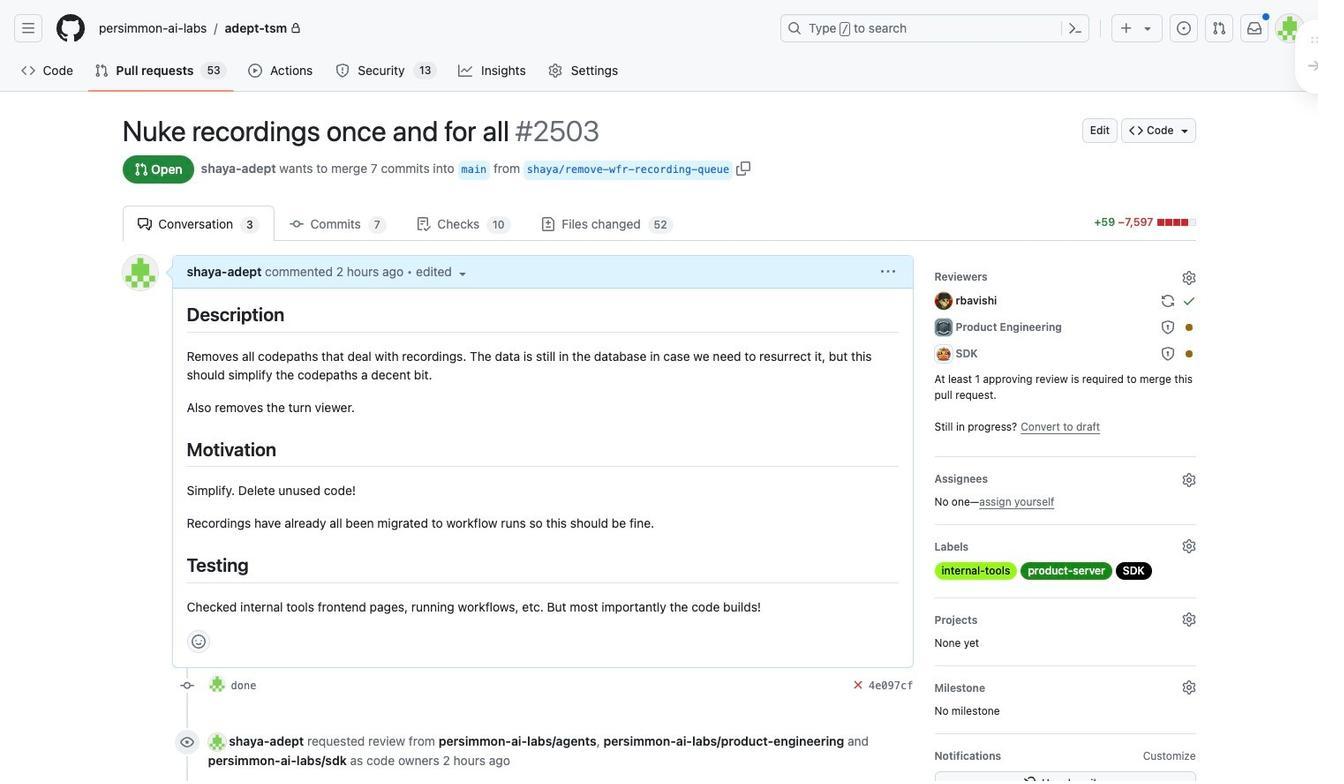 Task type: locate. For each thing, give the bounding box(es) containing it.
command palette image
[[1068, 21, 1083, 35]]

@shaya adept image for git commit image
[[208, 675, 226, 693]]

2 vertical spatial gear image
[[1182, 681, 1196, 695]]

gear image
[[549, 64, 563, 78], [1182, 271, 1196, 285], [1182, 613, 1196, 627]]

1 vertical spatial shield lock image
[[1161, 347, 1175, 361]]

shield lock image for dot fill image on the top right
[[1161, 347, 1175, 361]]

eye image
[[180, 735, 194, 749]]

check image
[[1182, 294, 1196, 308]]

0 vertical spatial git pull request image
[[1212, 21, 1226, 35]]

1 shield lock image from the top
[[1161, 321, 1175, 335]]

0 vertical spatial @shaya adept image
[[208, 675, 226, 693]]

2 vertical spatial gear image
[[1182, 613, 1196, 627]]

add or remove reactions image
[[191, 635, 205, 649]]

2 shield lock image from the top
[[1161, 347, 1175, 361]]

@persimmon ai labs/sdk image
[[935, 345, 952, 363]]

0 horizontal spatial code image
[[21, 64, 35, 78]]

1 vertical spatial @shaya adept image
[[208, 734, 226, 751]]

shield image
[[335, 64, 349, 78]]

1 gear image from the top
[[1182, 473, 1196, 487]]

issue opened image
[[1177, 21, 1191, 35]]

1 vertical spatial git pull request image
[[95, 64, 109, 78]]

2 @shaya adept image from the top
[[208, 734, 226, 751]]

shield lock image
[[1161, 321, 1175, 335], [1161, 347, 1175, 361]]

0 vertical spatial code image
[[21, 64, 35, 78]]

@shaya adept image
[[208, 675, 226, 693], [208, 734, 226, 751]]

triangle down image
[[1141, 21, 1155, 35], [1177, 124, 1192, 138]]

gear image
[[1182, 473, 1196, 487], [1182, 540, 1196, 554], [1182, 681, 1196, 695]]

git commit image
[[180, 679, 194, 693]]

graph image
[[459, 64, 473, 78]]

banner
[[0, 0, 1318, 92]]

@shaya adept image right the eye icon
[[208, 734, 226, 751]]

1 vertical spatial code image
[[1129, 124, 1144, 138]]

shaya adept image
[[122, 255, 158, 291]]

select assignees element
[[935, 468, 1196, 510]]

shield lock image left dot fill icon
[[1161, 321, 1175, 335]]

0 vertical spatial shield lock image
[[1161, 321, 1175, 335]]

0 vertical spatial triangle down image
[[1141, 21, 1155, 35]]

1 horizontal spatial triangle down image
[[1177, 124, 1192, 138]]

shield lock image left dot fill image on the top right
[[1161, 347, 1175, 361]]

1 vertical spatial triangle down image
[[1177, 124, 1192, 138]]

dot fill image
[[1182, 347, 1196, 361]]

1 horizontal spatial code image
[[1129, 124, 1144, 138]]

0 vertical spatial gear image
[[1182, 473, 1196, 487]]

notifications image
[[1248, 21, 1262, 35]]

1 horizontal spatial git pull request image
[[1212, 21, 1226, 35]]

select projects element
[[935, 609, 1196, 652]]

gear image inside select projects element
[[1182, 613, 1196, 627]]

1 vertical spatial gear image
[[1182, 271, 1196, 285]]

list
[[92, 14, 770, 42]]

pull request tabs element
[[122, 206, 1086, 241]]

0 horizontal spatial triangle down image
[[1141, 21, 1155, 35]]

@persimmon ai labs/product engineering image
[[935, 319, 952, 336]]

@shaya adept image right git commit image
[[208, 675, 226, 693]]

1 vertical spatial gear image
[[1182, 540, 1196, 554]]

1 @shaya adept image from the top
[[208, 675, 226, 693]]

3 gear image from the top
[[1182, 681, 1196, 695]]

code image
[[21, 64, 35, 78], [1129, 124, 1144, 138]]

git pull request image
[[1212, 21, 1226, 35], [95, 64, 109, 78]]



Task type: vqa. For each thing, say whether or not it's contained in the screenshot.
Sakamoto
no



Task type: describe. For each thing, give the bounding box(es) containing it.
show options image
[[881, 265, 895, 279]]

status: open image
[[134, 162, 148, 177]]

homepage image
[[57, 14, 85, 42]]

bell slash image
[[1024, 777, 1038, 781]]

gear image for select projects element
[[1182, 613, 1196, 627]]

add or remove reactions element
[[187, 630, 210, 653]]

dot fill image
[[1182, 321, 1196, 335]]

select reviewers element
[[935, 266, 1196, 442]]

@shaya adept image for the eye icon
[[208, 734, 226, 751]]

sync image
[[1161, 294, 1175, 308]]

lock image
[[291, 23, 301, 34]]

0 vertical spatial gear image
[[549, 64, 563, 78]]

@rbavishi image
[[935, 292, 952, 310]]

checklist image
[[416, 217, 431, 231]]

2 gear image from the top
[[1182, 540, 1196, 554]]

gear image inside select assignees element
[[1182, 473, 1196, 487]]

0 horizontal spatial git pull request image
[[95, 64, 109, 78]]

git commit image
[[289, 217, 304, 231]]

file diff image
[[541, 217, 555, 231]]

triangle down image
[[455, 266, 469, 281]]

copy image
[[737, 162, 751, 176]]

play image
[[248, 64, 262, 78]]

comment discussion image
[[137, 217, 151, 231]]

shield lock image for dot fill icon
[[1161, 321, 1175, 335]]

gear image for select reviewers element
[[1182, 271, 1196, 285]]

9 / 11 checks ok image
[[851, 678, 865, 692]]



